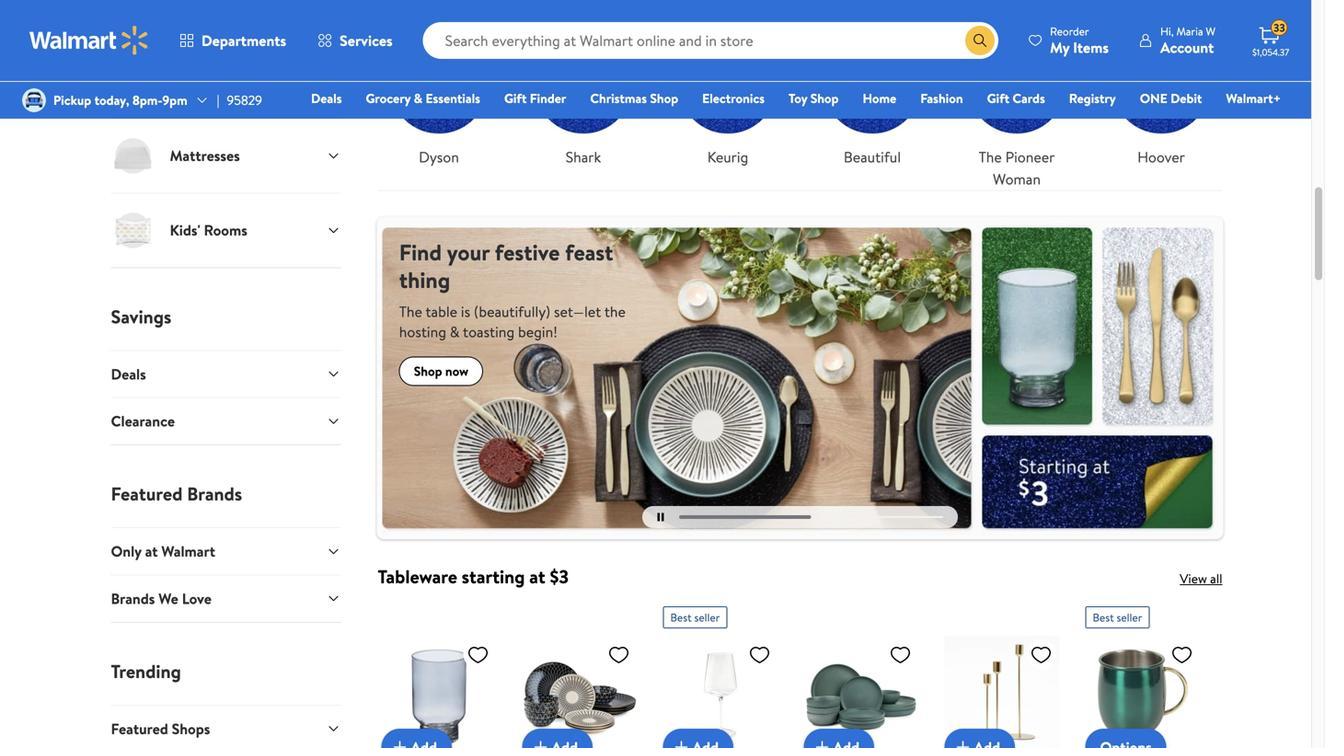 Task type: describe. For each thing, give the bounding box(es) containing it.
33
[[1274, 20, 1286, 36]]

featured for featured shops
[[111, 719, 168, 739]]

festive
[[495, 237, 560, 268]]

kids' rooms
[[170, 220, 247, 240]]

pioneer
[[1006, 147, 1055, 167]]

the pioneer woman
[[979, 147, 1055, 189]]

95829
[[227, 91, 262, 109]]

home
[[863, 89, 897, 107]]

add to cart image for better homes & gardens 17oz pedestal  smoke drinking glass tumbler image
[[389, 736, 411, 748]]

kids'
[[170, 220, 200, 240]]

electronics
[[702, 89, 765, 107]]

clearance button
[[111, 397, 341, 445]]

crystal art gallery indoor modern metal gold unscented tealight candle stick holder set of 3 image
[[945, 636, 1060, 748]]

pickup
[[53, 91, 91, 109]]

essentials
[[426, 89, 480, 107]]

the pioneer woman link
[[956, 23, 1078, 190]]

Walmart Site-Wide search field
[[423, 22, 999, 59]]

hosting
[[399, 322, 446, 342]]

set—let
[[554, 301, 601, 322]]

only at walmart button
[[111, 528, 341, 575]]

trending
[[111, 659, 181, 684]]

shark
[[566, 147, 601, 167]]

pause image
[[658, 513, 664, 522]]

find your festive feast thing the table is (beautifully) set—let the hosting & toasting begin!
[[399, 237, 626, 342]]

one debit link
[[1132, 88, 1211, 108]]

0 vertical spatial &
[[414, 89, 423, 107]]

better homes & gardens clear flared red wine glass with stem, 4 pack image
[[663, 636, 778, 748]]

best seller for 2nd product group from the right
[[671, 610, 720, 626]]

seller for 2nd product group from the right
[[694, 610, 720, 626]]

shops
[[172, 719, 210, 739]]

walmart+ link
[[1218, 88, 1290, 108]]

8pm-
[[132, 91, 162, 109]]

the
[[605, 301, 626, 322]]

all
[[1211, 570, 1223, 588]]

(beautifully)
[[474, 301, 551, 322]]

1 horizontal spatial brands
[[187, 481, 242, 507]]

electronics link
[[694, 88, 773, 108]]

list containing dyson
[[367, 9, 1234, 190]]

featured brands
[[111, 481, 242, 507]]

tableware
[[378, 564, 457, 590]]

rooms
[[204, 220, 247, 240]]

deals link
[[303, 88, 350, 108]]

shop now
[[414, 362, 469, 380]]

the inside 'find your festive feast thing the table is (beautifully) set—let the hosting & toasting begin!'
[[399, 301, 422, 322]]

1 product group from the left
[[663, 599, 778, 748]]

find
[[399, 237, 442, 268]]

starting
[[462, 564, 525, 590]]

grocery & essentials
[[366, 89, 480, 107]]

pickup today, 8pm-9pm
[[53, 91, 187, 109]]

brands inside dropdown button
[[111, 589, 155, 609]]

keurig link
[[667, 23, 789, 168]]

services
[[340, 30, 393, 51]]

featured shops button
[[111, 705, 341, 748]]

toy
[[789, 89, 808, 107]]

1 vertical spatial at
[[530, 564, 546, 590]]

|
[[217, 91, 220, 109]]

add to favorites list, better homes & gardens clear flared red wine glass with stem, 4 pack image
[[749, 644, 771, 667]]

add to cart image for thyme & table calypso 12 piece stoneware dinnerware set, service for 4 image
[[530, 736, 552, 748]]

feast
[[565, 237, 614, 268]]

toy shop
[[789, 89, 839, 107]]

best for better homes & gardens clear flared red wine glass with stem, 4 pack image
[[671, 610, 692, 626]]

begin!
[[518, 322, 558, 342]]

only at walmart
[[111, 541, 215, 562]]

love
[[182, 589, 212, 609]]

carousel controls navigation
[[642, 506, 958, 528]]



Task type: locate. For each thing, give the bounding box(es) containing it.
keurig
[[708, 147, 749, 167]]

search icon image
[[973, 33, 988, 48]]

toasting
[[463, 322, 515, 342]]

1 vertical spatial the
[[399, 301, 422, 322]]

best seller up holiday time green mule mug, 20oz image
[[1093, 610, 1143, 626]]

1 vertical spatial &
[[450, 322, 460, 342]]

best up holiday time green mule mug, 20oz image
[[1093, 610, 1114, 626]]

featured shops
[[111, 719, 210, 739]]

1 horizontal spatial seller
[[1117, 610, 1143, 626]]

2 add to cart image from the left
[[811, 736, 833, 748]]

best for holiday time green mule mug, 20oz image
[[1093, 610, 1114, 626]]

add to cart image for better homes & gardens clear flared red wine glass with stem, 4 pack image
[[671, 736, 693, 748]]

at left $3
[[530, 564, 546, 590]]

gift cards link
[[979, 88, 1054, 108]]

$1,054.37
[[1253, 46, 1290, 58]]

woman
[[993, 169, 1041, 189]]

gift left cards
[[987, 89, 1010, 107]]

thing
[[399, 264, 450, 295]]

1 add to cart image from the left
[[389, 736, 411, 748]]

add to favorites list, holiday time green mule mug, 20oz image
[[1171, 644, 1193, 667]]

my
[[1050, 37, 1070, 58]]

deals button
[[111, 350, 341, 397]]

the inside the pioneer woman
[[979, 147, 1002, 167]]

shop inside toy shop link
[[811, 89, 839, 107]]

is
[[461, 301, 470, 322]]

seller up better homes & gardens clear flared red wine glass with stem, 4 pack image
[[694, 610, 720, 626]]

best seller up better homes & gardens clear flared red wine glass with stem, 4 pack image
[[671, 610, 720, 626]]

Search search field
[[423, 22, 999, 59]]

deals
[[311, 89, 342, 107], [111, 364, 146, 384]]

featured left shops
[[111, 719, 168, 739]]

2 seller from the left
[[1117, 610, 1143, 626]]

walmart
[[161, 541, 215, 562]]

shop right toy
[[811, 89, 839, 107]]

2 featured from the top
[[111, 719, 168, 739]]

shop now link
[[399, 357, 483, 386]]

thyme & table calypso 12 piece stoneware dinnerware set, service for 4 image
[[522, 636, 637, 748]]

account
[[1161, 37, 1214, 58]]

at
[[145, 541, 158, 562], [530, 564, 546, 590]]

seller for second product group
[[1117, 610, 1143, 626]]

2 horizontal spatial add to cart image
[[952, 736, 974, 748]]

only
[[111, 541, 142, 562]]

shop right christmas in the top of the page
[[650, 89, 679, 107]]

0 horizontal spatial seller
[[694, 610, 720, 626]]

1 horizontal spatial best seller
[[1093, 610, 1143, 626]]

0 vertical spatial featured
[[111, 481, 183, 507]]

0 horizontal spatial brands
[[111, 589, 155, 609]]

deals left the grocery
[[311, 89, 342, 107]]

fashion link
[[912, 88, 972, 108]]

tableware starting at $3
[[378, 564, 569, 590]]

today,
[[94, 91, 129, 109]]

christmas
[[590, 89, 647, 107]]

hi,
[[1161, 23, 1174, 39]]

w
[[1206, 23, 1216, 39]]

product group
[[663, 599, 778, 748], [1086, 599, 1201, 748]]

1 horizontal spatial deals
[[311, 89, 342, 107]]

2 gift from the left
[[987, 89, 1010, 107]]

gift for gift finder
[[504, 89, 527, 107]]

brands up only at walmart dropdown button
[[187, 481, 242, 507]]

add to cart image for thyme & table 12-piece stoneware dinnerware set, caspian green image
[[811, 736, 833, 748]]

walmart+
[[1226, 89, 1281, 107]]

services button
[[302, 18, 408, 63]]

1 vertical spatial deals
[[111, 364, 146, 384]]

0 horizontal spatial best seller
[[671, 610, 720, 626]]

0 vertical spatial deals
[[311, 89, 342, 107]]

1 best from the left
[[671, 610, 692, 626]]

gift cards
[[987, 89, 1045, 107]]

2 add to cart image from the left
[[671, 736, 693, 748]]

1 seller from the left
[[694, 610, 720, 626]]

hi, maria w account
[[1161, 23, 1216, 58]]

add to favorites list, thyme & table calypso 12 piece stoneware dinnerware set, service for 4 image
[[608, 644, 630, 667]]

beautiful
[[844, 147, 901, 167]]

shop inside christmas shop 'link'
[[650, 89, 679, 107]]

gift finder link
[[496, 88, 575, 108]]

0 horizontal spatial shop
[[414, 362, 442, 380]]

better homes & gardens 17oz pedestal  smoke drinking glass tumbler image
[[382, 636, 497, 748]]

at right only
[[145, 541, 158, 562]]

best up better homes & gardens clear flared red wine glass with stem, 4 pack image
[[671, 610, 692, 626]]

| 95829
[[217, 91, 262, 109]]

shop for toy shop
[[811, 89, 839, 107]]

0 horizontal spatial add to cart image
[[530, 736, 552, 748]]

view
[[1180, 570, 1207, 588]]

we
[[159, 589, 178, 609]]

2 horizontal spatial shop
[[811, 89, 839, 107]]

at inside dropdown button
[[145, 541, 158, 562]]

list
[[367, 9, 1234, 190]]

seller up holiday time green mule mug, 20oz image
[[1117, 610, 1143, 626]]

gift left finder on the top left
[[504, 89, 527, 107]]

1 horizontal spatial gift
[[987, 89, 1010, 107]]

featured
[[111, 481, 183, 507], [111, 719, 168, 739]]

kids' rooms button
[[111, 193, 341, 267]]

2 best from the left
[[1093, 610, 1114, 626]]

the up 'woman'
[[979, 147, 1002, 167]]

deals inside deals "link"
[[311, 89, 342, 107]]

items
[[1073, 37, 1109, 58]]

0 horizontal spatial best
[[671, 610, 692, 626]]

featured inside dropdown button
[[111, 719, 168, 739]]

dyson
[[419, 147, 459, 167]]

one debit
[[1140, 89, 1202, 107]]

home link
[[855, 88, 905, 108]]

the
[[979, 147, 1002, 167], [399, 301, 422, 322]]

1 horizontal spatial shop
[[650, 89, 679, 107]]

mattresses
[[170, 146, 240, 166]]

savings
[[111, 304, 171, 329]]

2 best seller from the left
[[1093, 610, 1143, 626]]

reorder
[[1050, 23, 1089, 39]]

add to favorites list, better homes & gardens 17oz pedestal  smoke drinking glass tumbler image
[[467, 644, 489, 667]]

shop
[[650, 89, 679, 107], [811, 89, 839, 107], [414, 362, 442, 380]]

1 horizontal spatial product group
[[1086, 599, 1201, 748]]

christmas shop
[[590, 89, 679, 107]]

0 horizontal spatial the
[[399, 301, 422, 322]]

finder
[[530, 89, 566, 107]]

& inside 'find your festive feast thing the table is (beautifully) set—let the hosting & toasting begin!'
[[450, 322, 460, 342]]

featured for featured brands
[[111, 481, 183, 507]]

add to favorites list, crystal art gallery indoor modern metal gold unscented tealight candle stick holder set of 3 image
[[1030, 644, 1053, 667]]

1 horizontal spatial best
[[1093, 610, 1114, 626]]

1 vertical spatial brands
[[111, 589, 155, 609]]

0 horizontal spatial deals
[[111, 364, 146, 384]]

walmart image
[[29, 26, 149, 55]]

hoover link
[[1100, 23, 1223, 168]]

gift finder
[[504, 89, 566, 107]]

0 horizontal spatial &
[[414, 89, 423, 107]]

maria
[[1177, 23, 1203, 39]]

holiday time green mule mug, 20oz image
[[1086, 636, 1201, 748]]

registry link
[[1061, 88, 1125, 108]]

best
[[671, 610, 692, 626], [1093, 610, 1114, 626]]

0 vertical spatial brands
[[187, 481, 242, 507]]

brands left we
[[111, 589, 155, 609]]

3 add to cart image from the left
[[952, 736, 974, 748]]

registry
[[1069, 89, 1116, 107]]

1 add to cart image from the left
[[530, 736, 552, 748]]

beautiful link
[[811, 23, 934, 168]]

deals inside deals dropdown button
[[111, 364, 146, 384]]

0 horizontal spatial add to cart image
[[389, 736, 411, 748]]

departments button
[[164, 18, 302, 63]]

thyme & table 12-piece stoneware dinnerware set, caspian green image
[[804, 636, 919, 748]]

add to cart image for the crystal art gallery indoor modern metal gold unscented tealight candle stick holder set of 3 "image"
[[952, 736, 974, 748]]

1 horizontal spatial add to cart image
[[671, 736, 693, 748]]

add to cart image
[[389, 736, 411, 748], [671, 736, 693, 748]]

1 gift from the left
[[504, 89, 527, 107]]

0 vertical spatial at
[[145, 541, 158, 562]]

$3
[[550, 564, 569, 590]]

1 horizontal spatial &
[[450, 322, 460, 342]]

& left is
[[450, 322, 460, 342]]

brands we love button
[[111, 575, 341, 622]]

shop left now
[[414, 362, 442, 380]]

1 best seller from the left
[[671, 610, 720, 626]]

1 horizontal spatial add to cart image
[[811, 736, 833, 748]]

your
[[447, 237, 490, 268]]

table
[[426, 301, 458, 322]]

toy shop link
[[781, 88, 847, 108]]

shop inside shop now link
[[414, 362, 442, 380]]

 image
[[22, 88, 46, 112]]

departments
[[202, 30, 286, 51]]

0 horizontal spatial product group
[[663, 599, 778, 748]]

add to cart image
[[530, 736, 552, 748], [811, 736, 833, 748], [952, 736, 974, 748]]

cards
[[1013, 89, 1045, 107]]

mattresses button
[[111, 118, 341, 193]]

deals up clearance
[[111, 364, 146, 384]]

dyson link
[[378, 23, 500, 168]]

best seller for second product group
[[1093, 610, 1143, 626]]

gift for gift cards
[[987, 89, 1010, 107]]

reorder my items
[[1050, 23, 1109, 58]]

1 vertical spatial featured
[[111, 719, 168, 739]]

0 vertical spatial the
[[979, 147, 1002, 167]]

shark link
[[522, 23, 645, 168]]

1 horizontal spatial at
[[530, 564, 546, 590]]

grocery
[[366, 89, 411, 107]]

0 horizontal spatial at
[[145, 541, 158, 562]]

featured up only at walmart
[[111, 481, 183, 507]]

now
[[445, 362, 469, 380]]

shop for christmas shop
[[650, 89, 679, 107]]

1 featured from the top
[[111, 481, 183, 507]]

2 product group from the left
[[1086, 599, 1201, 748]]

1 horizontal spatial the
[[979, 147, 1002, 167]]

view all link
[[1180, 570, 1223, 588]]

best seller
[[671, 610, 720, 626], [1093, 610, 1143, 626]]

fashion
[[921, 89, 963, 107]]

9pm
[[162, 91, 187, 109]]

grocery & essentials link
[[358, 88, 489, 108]]

the left table
[[399, 301, 422, 322]]

& right the grocery
[[414, 89, 423, 107]]

hoover
[[1138, 147, 1185, 167]]

0 horizontal spatial gift
[[504, 89, 527, 107]]

view all
[[1180, 570, 1223, 588]]

add to favorites list, thyme & table 12-piece stoneware dinnerware set, caspian green image
[[890, 644, 912, 667]]



Task type: vqa. For each thing, say whether or not it's contained in the screenshot.
bought
no



